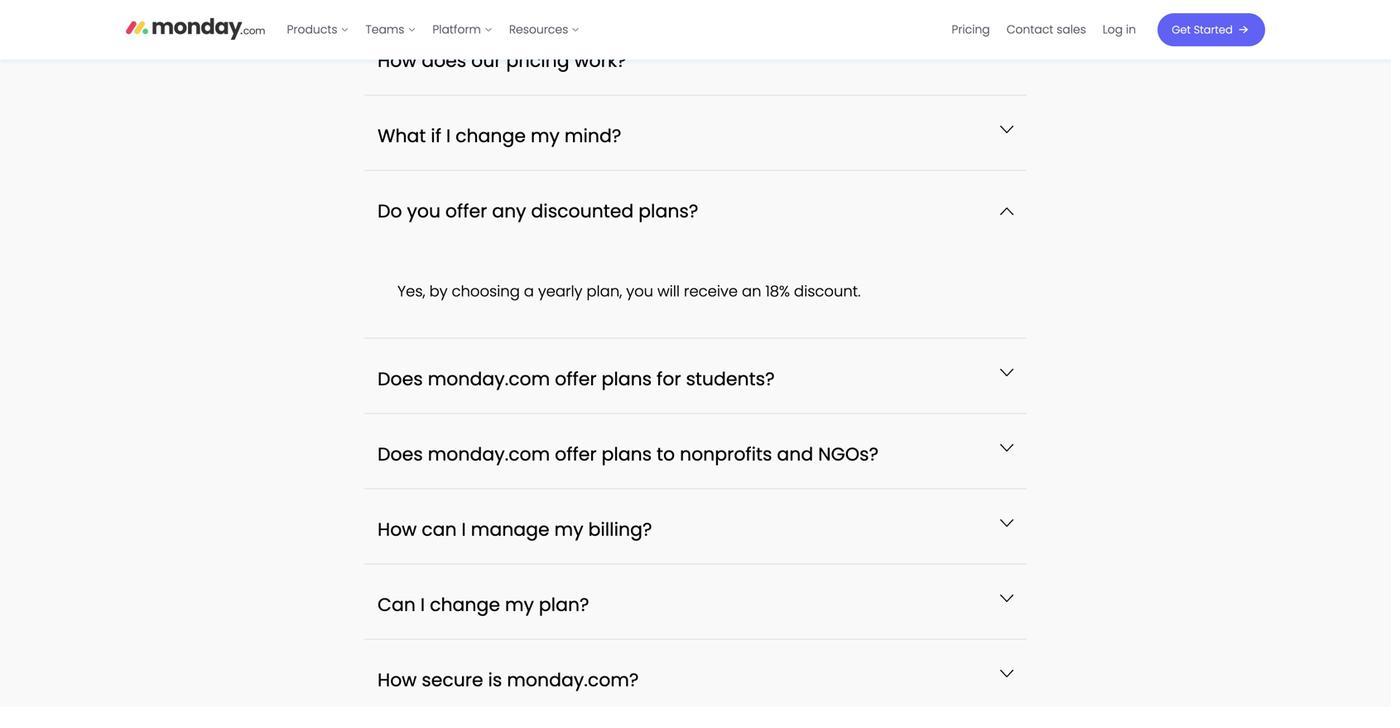 Task type: describe. For each thing, give the bounding box(es) containing it.
get started
[[1172, 22, 1233, 37]]

get started button
[[1158, 13, 1265, 46]]

i for can
[[462, 517, 466, 543]]

plans for to
[[602, 442, 652, 467]]

plan,
[[587, 281, 622, 302]]

receive
[[684, 281, 738, 302]]

yes,
[[397, 281, 425, 302]]

does for does monday.com offer plans for students?
[[378, 367, 423, 392]]

plan?
[[539, 593, 589, 618]]

does monday.com offer plans to nonprofits and ngos? button
[[364, 414, 1027, 489]]

and
[[777, 442, 813, 467]]

i for if
[[446, 123, 451, 148]]

how for how does our pricing work?
[[378, 48, 417, 73]]

will
[[657, 281, 680, 302]]

offer for for
[[555, 367, 597, 392]]

contact sales link
[[998, 17, 1094, 43]]

sales
[[1057, 21, 1086, 38]]

does
[[422, 48, 466, 73]]

choosing
[[452, 281, 520, 302]]

by
[[429, 281, 448, 302]]

pricing
[[506, 48, 569, 73]]

offer for to
[[555, 442, 597, 467]]

0 vertical spatial change
[[455, 123, 526, 148]]

yearly
[[538, 281, 582, 302]]

for
[[657, 367, 681, 392]]

0 horizontal spatial i
[[420, 593, 425, 618]]

what
[[378, 123, 426, 148]]

my for change
[[531, 123, 560, 148]]

is
[[488, 668, 502, 693]]

pricing
[[952, 21, 990, 38]]

secure
[[422, 668, 483, 693]]

log in
[[1103, 21, 1136, 38]]

monday.com?
[[507, 668, 639, 693]]

what if i change my mind?
[[378, 123, 621, 148]]

any
[[492, 199, 526, 224]]

my for manage
[[554, 517, 583, 543]]

do
[[378, 199, 402, 224]]

list containing products
[[279, 0, 588, 60]]

does for does monday.com offer plans to nonprofits and ngos?
[[378, 442, 423, 467]]

monday.com logo image
[[126, 11, 265, 46]]

teams link
[[357, 17, 424, 43]]

log in link
[[1094, 17, 1144, 43]]

discount.
[[794, 281, 861, 302]]

an
[[742, 281, 761, 302]]

how does our pricing work? button
[[364, 20, 1027, 95]]

platform link
[[424, 17, 501, 43]]

products
[[287, 21, 337, 38]]

mind?
[[565, 123, 621, 148]]

nonprofits
[[680, 442, 772, 467]]

started
[[1194, 22, 1233, 37]]

work?
[[574, 48, 627, 73]]

can i change my plan? button
[[364, 565, 1027, 639]]

how secure is monday.com? button
[[364, 640, 1027, 708]]

a
[[524, 281, 534, 302]]

you inside dropdown button
[[407, 199, 441, 224]]



Task type: vqa. For each thing, say whether or not it's contained in the screenshot.
CRM TAG TEAM TASKS N PROJECTS image
no



Task type: locate. For each thing, give the bounding box(es) containing it.
2 horizontal spatial i
[[462, 517, 466, 543]]

1 plans from the top
[[602, 367, 652, 392]]

monday.com for does monday.com offer plans to nonprofits and ngos?
[[428, 442, 550, 467]]

2 vertical spatial i
[[420, 593, 425, 618]]

0 vertical spatial does
[[378, 367, 423, 392]]

i right if at top
[[446, 123, 451, 148]]

monday.com for does monday.com offer plans for students?
[[428, 367, 550, 392]]

0 vertical spatial how
[[378, 48, 417, 73]]

students?
[[686, 367, 775, 392]]

2 vertical spatial my
[[505, 593, 534, 618]]

contact sales
[[1007, 21, 1086, 38]]

18%
[[765, 281, 790, 302]]

1 vertical spatial my
[[554, 517, 583, 543]]

0 vertical spatial offer
[[445, 199, 487, 224]]

0 vertical spatial you
[[407, 199, 441, 224]]

does monday.com offer plans to nonprofits and ngos?
[[378, 442, 879, 467]]

1 vertical spatial offer
[[555, 367, 597, 392]]

2 vertical spatial offer
[[555, 442, 597, 467]]

my left mind?
[[531, 123, 560, 148]]

teams
[[366, 21, 404, 38]]

1 vertical spatial how
[[378, 517, 417, 543]]

can
[[422, 517, 457, 543]]

how for how can i manage my billing?
[[378, 517, 417, 543]]

monday.com
[[428, 367, 550, 392], [428, 442, 550, 467]]

does monday.com offer plans for students?
[[378, 367, 775, 392]]

log
[[1103, 21, 1123, 38]]

0 horizontal spatial list
[[279, 0, 588, 60]]

do you offer any discounted plans? button
[[364, 171, 1027, 245]]

1 vertical spatial does
[[378, 442, 423, 467]]

1 vertical spatial you
[[626, 281, 653, 302]]

my
[[531, 123, 560, 148], [554, 517, 583, 543], [505, 593, 534, 618]]

2 does from the top
[[378, 442, 423, 467]]

you right do
[[407, 199, 441, 224]]

how can i manage my billing? button
[[364, 490, 1027, 564]]

plans left for
[[602, 367, 652, 392]]

does
[[378, 367, 423, 392], [378, 442, 423, 467]]

i right can
[[420, 593, 425, 618]]

how down "teams" link in the top of the page
[[378, 48, 417, 73]]

plans
[[602, 367, 652, 392], [602, 442, 652, 467]]

resources link
[[501, 17, 588, 43]]

plans for for
[[602, 367, 652, 392]]

offer for discounted
[[445, 199, 487, 224]]

you inside region
[[626, 281, 653, 302]]

1 vertical spatial plans
[[602, 442, 652, 467]]

1 vertical spatial monday.com
[[428, 442, 550, 467]]

1 horizontal spatial list
[[943, 0, 1144, 60]]

how secure is monday.com?
[[378, 668, 639, 693]]

0 horizontal spatial you
[[407, 199, 441, 224]]

plans?
[[639, 199, 698, 224]]

can i change my plan?
[[378, 593, 589, 618]]

do you offer any discounted plans?
[[378, 199, 698, 224]]

discounted
[[531, 199, 634, 224]]

products link
[[279, 17, 357, 43]]

my left plan?
[[505, 593, 534, 618]]

change
[[455, 123, 526, 148], [430, 593, 500, 618]]

our
[[471, 48, 501, 73]]

2 monday.com from the top
[[428, 442, 550, 467]]

list
[[279, 0, 588, 60], [943, 0, 1144, 60]]

how left can on the left bottom of the page
[[378, 517, 417, 543]]

to
[[657, 442, 675, 467]]

1 list from the left
[[279, 0, 588, 60]]

2 plans from the top
[[602, 442, 652, 467]]

how for how secure is monday.com?
[[378, 668, 417, 693]]

2 list from the left
[[943, 0, 1144, 60]]

1 vertical spatial i
[[462, 517, 466, 543]]

i right can on the left bottom of the page
[[462, 517, 466, 543]]

plans left to
[[602, 442, 652, 467]]

1 monday.com from the top
[[428, 367, 550, 392]]

my left billing?
[[554, 517, 583, 543]]

list containing pricing
[[943, 0, 1144, 60]]

3 how from the top
[[378, 668, 417, 693]]

offer
[[445, 199, 487, 224], [555, 367, 597, 392], [555, 442, 597, 467]]

if
[[431, 123, 441, 148]]

how does our pricing work?
[[378, 48, 627, 73]]

1 does from the top
[[378, 367, 423, 392]]

change right can
[[430, 593, 500, 618]]

ngos?
[[818, 442, 879, 467]]

pricing link
[[943, 17, 998, 43]]

platform
[[433, 21, 481, 38]]

1 vertical spatial change
[[430, 593, 500, 618]]

what if i change my mind? button
[[364, 95, 1027, 170]]

2 vertical spatial how
[[378, 668, 417, 693]]

you left will
[[626, 281, 653, 302]]

1 horizontal spatial i
[[446, 123, 451, 148]]

0 vertical spatial monday.com
[[428, 367, 550, 392]]

manage
[[471, 517, 550, 543]]

how left secure
[[378, 668, 417, 693]]

yes, by choosing a yearly plan, you will receive an 18% discount. region
[[397, 278, 994, 305]]

0 vertical spatial i
[[446, 123, 451, 148]]

my inside the how can i manage my billing? dropdown button
[[554, 517, 583, 543]]

0 vertical spatial my
[[531, 123, 560, 148]]

resources
[[509, 21, 568, 38]]

1 how from the top
[[378, 48, 417, 73]]

billing?
[[588, 517, 652, 543]]

you
[[407, 199, 441, 224], [626, 281, 653, 302]]

i
[[446, 123, 451, 148], [462, 517, 466, 543], [420, 593, 425, 618]]

in
[[1126, 21, 1136, 38]]

0 vertical spatial plans
[[602, 367, 652, 392]]

does monday.com offer plans for students? button
[[364, 339, 1027, 413]]

my inside what if i change my mind? dropdown button
[[531, 123, 560, 148]]

can
[[378, 593, 416, 618]]

my inside can i change my plan? dropdown button
[[505, 593, 534, 618]]

1 horizontal spatial you
[[626, 281, 653, 302]]

get
[[1172, 22, 1191, 37]]

contact
[[1007, 21, 1053, 38]]

how can i manage my billing?
[[378, 517, 652, 543]]

yes, by choosing a yearly plan, you will receive an 18% discount.
[[397, 281, 861, 302]]

main element
[[279, 0, 1265, 60]]

change right if at top
[[455, 123, 526, 148]]

2 how from the top
[[378, 517, 417, 543]]

how
[[378, 48, 417, 73], [378, 517, 417, 543], [378, 668, 417, 693]]



